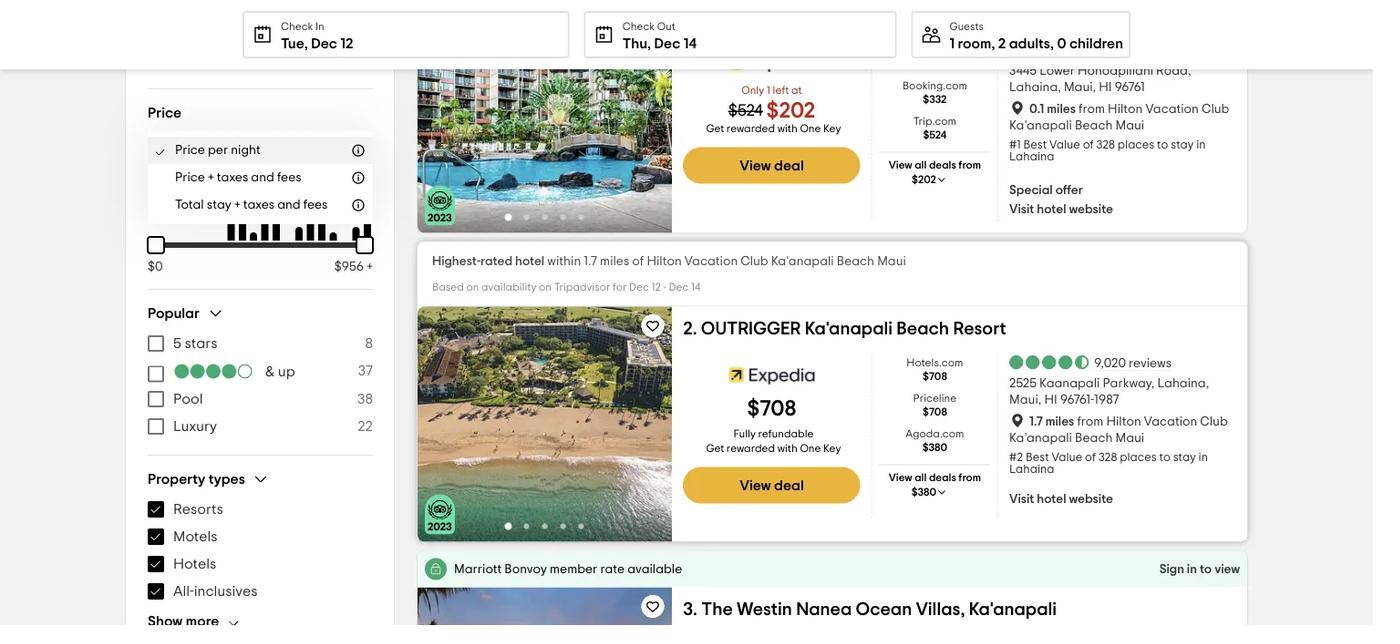 Task type: locate. For each thing, give the bounding box(es) containing it.
deals down 'agoda.com $380'
[[929, 473, 956, 484]]

places inside #1 best value of 328 places to stay in lahaina
[[1118, 139, 1155, 151]]

to inside #1 best value of 328 places to stay in lahaina
[[1157, 139, 1169, 151]]

guests
[[950, 21, 984, 32]]

reviews
[[1127, 45, 1170, 57], [1129, 358, 1172, 370]]

lahaina up special
[[1010, 151, 1055, 163]]

$202 up the booking.com
[[923, 59, 947, 70]]

2 get from the top
[[706, 444, 724, 455]]

visit down #2
[[1010, 493, 1035, 506]]

deals down trip.com $524
[[929, 160, 956, 171]]

view down 'agoda.com $380'
[[889, 473, 913, 484]]

hilton down 96761
[[1108, 103, 1143, 115]]

2 vertical spatial hilton
[[1107, 415, 1142, 428]]

key inside fully refundable pay up to 12x get rewarded with one key
[[824, 444, 841, 455]]

2 check from the left
[[623, 21, 655, 32]]

1 visit from the top
[[1010, 203, 1035, 216]]

club for 2. outrigger ka'anapali beach resort
[[1201, 415, 1228, 428]]

view down "booking.com $332" at top
[[889, 160, 913, 171]]

view deal for aston
[[740, 158, 804, 173]]

reviews up road
[[1127, 45, 1170, 57]]

2023 link
[[418, 307, 672, 542]]

value down the 1.7 miles
[[1052, 452, 1083, 464]]

kaanapali right aston
[[749, 7, 834, 25]]

0 horizontal spatial +
[[208, 171, 214, 184]]

1.7 down 2525
[[1030, 415, 1043, 428]]

hi up the 1.7 miles
[[1045, 394, 1058, 407]]

0 vertical spatial $202
[[923, 59, 947, 70]]

1 check from the left
[[281, 21, 313, 32]]

availability
[[482, 282, 537, 293]]

beach up #1 best value of 328 places to stay in lahaina
[[1075, 119, 1113, 132]]

1 horizontal spatial lahaina,
[[1158, 378, 1210, 390]]

dec
[[311, 36, 337, 51], [654, 36, 681, 51], [629, 282, 649, 293], [669, 282, 689, 293]]

and up total stay + taxes and fees at the left of the page
[[251, 171, 274, 184]]

0 vertical spatial value
[[1050, 139, 1081, 151]]

group
[[148, 305, 373, 441], [148, 471, 373, 627]]

3. the westin nanea ocean villas, ka'anapali
[[683, 601, 1057, 619]]

0 vertical spatial 1
[[950, 36, 955, 51]]

best right #2
[[1026, 452, 1049, 464]]

parkway
[[1103, 378, 1152, 390]]

places down 'lahaina, maui, hi 96761-1987'
[[1120, 452, 1157, 464]]

0 vertical spatial all
[[915, 160, 927, 171]]

deal for ka'anapali
[[774, 478, 804, 493]]

minimum price slider
[[136, 225, 176, 265]]

1 get from the top
[[706, 124, 724, 135]]

website inside special offer visit hotel website
[[1069, 203, 1114, 216]]

1 all from the top
[[915, 160, 927, 171]]

lahaina, down 9,020 reviews link
[[1158, 378, 1210, 390]]

1 vertical spatial deals
[[929, 473, 956, 484]]

check inside check out thu, dec 14
[[623, 21, 655, 32]]

0.1
[[1030, 103, 1044, 115]]

0 vertical spatial lahaina,
[[1010, 81, 1061, 94]]

1 vertical spatial $202
[[767, 100, 815, 122]]

in
[[1197, 139, 1206, 151], [1199, 452, 1208, 464], [1187, 563, 1197, 576]]

0 vertical spatial view deal button
[[683, 147, 861, 184]]

1 from hilton vacation club ka'anapali beach maui from the top
[[1010, 103, 1230, 132]]

9,020 reviews
[[1094, 358, 1172, 370]]

0 vertical spatial 1.7
[[584, 255, 597, 268]]

0 vertical spatial vacation
[[1146, 103, 1199, 115]]

$708
[[923, 372, 947, 383], [747, 398, 797, 420], [923, 407, 947, 418]]

pay inside fully refundable pay up to 12x get rewarded with one key
[[687, 444, 706, 455]]

$202 inside the view all deals from $202
[[912, 175, 936, 186]]

1 vertical spatial from hilton vacation club ka'anapali beach maui
[[1010, 415, 1228, 445]]

on down within
[[539, 282, 552, 293]]

2 deals from the top
[[929, 473, 956, 484]]

of up visit hotel website
[[1085, 452, 1096, 464]]

reviews up parkway
[[1129, 358, 1172, 370]]

all down trip.com $524
[[915, 160, 927, 171]]

one down refundable
[[800, 444, 821, 455]]

in inside #1 best value of 328 places to stay in lahaina
[[1197, 139, 1206, 151]]

12 left -
[[652, 282, 661, 293]]

dec down out
[[654, 36, 681, 51]]

maui for beach
[[1116, 432, 1145, 445]]

0 vertical spatial group
[[148, 305, 373, 441]]

maui up #2 best value of 328 places to stay in lahaina
[[1116, 432, 1145, 445]]

0 vertical spatial from hilton vacation club ka'anapali beach maui
[[1010, 103, 1230, 132]]

328 down 96761
[[1097, 139, 1115, 151]]

1 horizontal spatial 1.7
[[1030, 415, 1043, 428]]

miles for 1. aston kaanapali shores
[[1047, 103, 1076, 115]]

lahaina, down 3445
[[1010, 81, 1061, 94]]

0 vertical spatial view deal
[[740, 158, 804, 173]]

0 vertical spatial 14
[[684, 36, 697, 51]]

taxes down price + taxes and fees
[[243, 199, 275, 212]]

hotel down offer at top right
[[1037, 203, 1067, 216]]

up inside fully refundable pay up to 12x get rewarded with one key
[[683, 458, 696, 469]]

2 key from the top
[[824, 444, 841, 455]]

website down offer at top right
[[1069, 203, 1114, 216]]

3 menu from the top
[[148, 496, 373, 606]]

pay
[[687, 131, 706, 142], [687, 444, 706, 455]]

1 horizontal spatial maui,
[[1064, 81, 1096, 94]]

1 vertical spatial hilton
[[647, 255, 682, 268]]

vacation for 2. outrigger ka'anapali beach resort
[[1144, 415, 1198, 428]]

0 horizontal spatial hi
[[1045, 394, 1058, 407]]

, right honoapiilani
[[1188, 65, 1191, 78]]

2 rewarded from the top
[[727, 444, 775, 455]]

$708 for hotels.com
[[923, 372, 947, 383]]

0 vertical spatial lahaina
[[1010, 151, 1055, 163]]

maui, down 2525
[[1010, 394, 1042, 407]]

lahaina up visit hotel website
[[1010, 464, 1055, 476]]

1 vertical spatial taxes
[[243, 199, 275, 212]]

rewarded inside fully refundable pay up to 12x get rewarded with one key
[[727, 444, 775, 455]]

1 vertical spatial fees
[[303, 199, 328, 212]]

$202
[[923, 59, 947, 70], [767, 100, 815, 122], [912, 175, 936, 186]]

dec down in
[[311, 36, 337, 51]]

0 vertical spatial taxes
[[217, 171, 248, 184]]

0 horizontal spatial $524
[[728, 103, 763, 119]]

all for shores
[[915, 160, 927, 171]]

of
[[1083, 139, 1094, 151], [632, 255, 644, 268], [1085, 452, 1096, 464]]

lahaina,
[[1010, 81, 1061, 94], [1158, 378, 1210, 390]]

2 lahaina from the top
[[1010, 464, 1055, 476]]

1 vertical spatial kaanapali
[[1040, 378, 1100, 390]]

#2
[[1010, 452, 1023, 464]]

2
[[999, 36, 1006, 51]]

best inside #2 best value of 328 places to stay in lahaina
[[1026, 452, 1049, 464]]

all inside the view all deals from $202
[[915, 160, 927, 171]]

$524 down trip.com
[[923, 130, 947, 141]]

maui,
[[1064, 81, 1096, 94], [1010, 394, 1042, 407]]

to
[[1157, 139, 1169, 151], [683, 160, 694, 171], [1160, 452, 1171, 464], [683, 473, 694, 484], [1200, 563, 1212, 576]]

0 vertical spatial best
[[1024, 139, 1047, 151]]

hilton down 1987 on the bottom right of the page
[[1107, 415, 1142, 428]]

club
[[1202, 103, 1230, 115], [741, 255, 769, 268], [1201, 415, 1228, 428]]

14 inside check out thu, dec 14
[[684, 36, 697, 51]]

1 horizontal spatial on
[[539, 282, 552, 293]]

1
[[950, 36, 955, 51], [767, 85, 771, 96]]

96761-
[[1060, 394, 1094, 407]]

1 horizontal spatial hi
[[1099, 81, 1112, 94]]

priceline
[[913, 394, 957, 405]]

from hilton vacation club ka'anapali beach maui
[[1010, 103, 1230, 132], [1010, 415, 1228, 445]]

view inside view all deals from $380
[[889, 473, 913, 484]]

kaanapali up the 96761-
[[1040, 378, 1100, 390]]

1 hotels.com from the top
[[907, 45, 963, 56]]

2 vertical spatial up
[[683, 458, 696, 469]]

expedia.com image down outrigger
[[729, 358, 815, 394]]

rewarded down fully
[[727, 444, 775, 455]]

0 vertical spatial fees
[[277, 171, 302, 184]]

resorts
[[173, 503, 223, 517]]

1 vertical spatial one
[[800, 444, 821, 455]]

hi down honoapiilani
[[1099, 81, 1112, 94]]

no
[[173, 26, 193, 40]]

view deal button for outrigger
[[683, 467, 861, 504]]

1 vertical spatial group
[[148, 471, 373, 627]]

$202 inside hotels.com $202
[[923, 59, 947, 70]]

stay inside #2 best value of 328 places to stay in lahaina
[[1173, 452, 1196, 464]]

up inside pay up to 12x get rewarded with one key
[[683, 145, 696, 156]]

0 vertical spatial up
[[683, 145, 696, 156]]

special
[[276, 53, 325, 67]]

deals for shores
[[929, 160, 956, 171]]

1 key from the top
[[824, 124, 841, 135]]

with down refundable
[[778, 444, 798, 455]]

2 vertical spatial $202
[[912, 175, 936, 186]]

1 vertical spatial in
[[1199, 452, 1208, 464]]

vacation down parkway
[[1144, 415, 1198, 428]]

view deal down $524 $202
[[740, 158, 804, 173]]

+ down price + taxes and fees
[[234, 199, 240, 212]]

0.1 miles
[[1030, 103, 1076, 115]]

1 vertical spatial deal
[[774, 478, 804, 493]]

1 vertical spatial lahaina
[[1010, 464, 1055, 476]]

1 vertical spatial 12x
[[683, 487, 699, 498]]

12
[[340, 36, 353, 51], [652, 282, 661, 293]]

1 inside "guests 1 room , 2 adults , 0 children"
[[950, 36, 955, 51]]

dec right -
[[669, 282, 689, 293]]

vacation up 2.
[[685, 255, 738, 268]]

2 menu from the top
[[148, 330, 373, 441]]

hotels.com $708
[[907, 358, 963, 383]]

hotels.com for shores
[[907, 45, 963, 56]]

37
[[358, 364, 373, 378]]

from hilton vacation club ka'anapali beach maui down 96761
[[1010, 103, 1230, 132]]

0 vertical spatial pay
[[687, 131, 706, 142]]

$202 for $524 $202
[[767, 100, 815, 122]]

3,524 reviews link
[[1094, 45, 1170, 58]]

0 vertical spatial rewarded
[[727, 124, 775, 135]]

and down price + taxes and fees
[[277, 199, 301, 212]]

2 view deal button from the top
[[683, 467, 861, 504]]

on
[[466, 282, 479, 293], [539, 282, 552, 293]]

2 vertical spatial stay
[[1173, 452, 1196, 464]]

maui, down lower
[[1064, 81, 1096, 94]]

1.7 right within
[[584, 255, 597, 268]]

0 vertical spatial maui
[[1116, 119, 1145, 132]]

hi
[[1099, 81, 1112, 94], [1045, 394, 1058, 407]]

2525
[[1010, 378, 1037, 390]]

1 vertical spatial 14
[[691, 282, 701, 293]]

$708 up priceline
[[923, 372, 947, 383]]

places
[[1118, 139, 1155, 151], [1120, 452, 1157, 464]]

+ right $956
[[367, 260, 373, 273]]

vacation
[[1146, 103, 1199, 115], [685, 255, 738, 268], [1144, 415, 1198, 428]]

hilton
[[1108, 103, 1143, 115], [647, 255, 682, 268], [1107, 415, 1142, 428]]

1 deal from the top
[[774, 158, 804, 173]]

view down fully
[[740, 478, 771, 493]]

12 up offers on the top left of page
[[340, 36, 353, 51]]

0 vertical spatial club
[[1202, 103, 1230, 115]]

with inside fully refundable pay up to 12x get rewarded with one key
[[778, 444, 798, 455]]

maui, inside 'lahaina, maui, hi 96761-1987'
[[1010, 394, 1042, 407]]

view deal button
[[683, 147, 861, 184], [683, 467, 861, 504]]

taxes
[[217, 171, 248, 184], [243, 199, 275, 212]]

places inside #2 best value of 328 places to stay in lahaina
[[1120, 452, 1157, 464]]

$202 for hotels.com $202
[[923, 59, 947, 70]]

1 vertical spatial places
[[1120, 452, 1157, 464]]

9,020
[[1094, 358, 1126, 370]]

1 vertical spatial visit
[[1010, 493, 1035, 506]]

1 view deal from the top
[[740, 158, 804, 173]]

2 vertical spatial with
[[778, 444, 798, 455]]

, left 0
[[1051, 36, 1054, 51]]

3,524
[[1094, 45, 1124, 57]]

with down $524 $202
[[778, 124, 798, 135]]

, inside "3,524 reviews 3445 lower honoapiilani road , lahaina, maui, hi 96761"
[[1188, 65, 1191, 78]]

1 website from the top
[[1069, 203, 1114, 216]]

0 vertical spatial one
[[800, 124, 821, 135]]

0 vertical spatial expedia.com image
[[729, 45, 815, 82]]

$708 down priceline
[[923, 407, 947, 418]]

2 view deal from the top
[[740, 478, 804, 493]]

1 horizontal spatial 1
[[950, 36, 955, 51]]

outrigger ka'anapali beach resort in maui image
[[418, 307, 672, 542], [418, 307, 672, 542]]

2 12x from the top
[[683, 487, 699, 498]]

special
[[1010, 184, 1053, 197]]

2 from hilton vacation club ka'anapali beach maui from the top
[[1010, 415, 1228, 445]]

visit down special
[[1010, 203, 1035, 216]]

best
[[1024, 139, 1047, 151], [1026, 452, 1049, 464]]

hotels.com up priceline
[[907, 358, 963, 369]]

1 left left
[[767, 85, 771, 96]]

view deal
[[740, 158, 804, 173], [740, 478, 804, 493]]

taxes up total stay + taxes and fees at the left of the page
[[217, 171, 248, 184]]

1 vertical spatial lahaina,
[[1158, 378, 1210, 390]]

$380 down 'agoda.com $380'
[[912, 487, 937, 498]]

1 vertical spatial view deal button
[[683, 467, 861, 504]]

1 vertical spatial maui
[[877, 255, 906, 268]]

menu containing no prepayment needed
[[148, 0, 373, 74]]

the westin nanea ocean villas, ka'anapali in maui image
[[418, 588, 672, 627], [418, 588, 672, 627]]

0 vertical spatial deal
[[774, 158, 804, 173]]

group containing popular
[[148, 305, 373, 441]]

+ for $956
[[367, 260, 373, 273]]

hi inside 'lahaina, maui, hi 96761-1987'
[[1045, 394, 1058, 407]]

1 horizontal spatial check
[[623, 21, 655, 32]]

popular
[[148, 306, 200, 321]]

lahaina inside #2 best value of 328 places to stay in lahaina
[[1010, 464, 1055, 476]]

deal
[[774, 158, 804, 173], [774, 478, 804, 493]]

$708 inside hotels.com $708
[[923, 372, 947, 383]]

road
[[1156, 65, 1188, 78]]

hotels.com up the booking.com
[[907, 45, 963, 56]]

beach up #2 best value of 328 places to stay in lahaina
[[1075, 432, 1113, 445]]

maui up #1 best value of 328 places to stay in lahaina
[[1116, 119, 1145, 132]]

12 inside check in tue, dec 12
[[340, 36, 353, 51]]

properties
[[173, 53, 243, 67]]

miles down the 96761-
[[1046, 415, 1075, 428]]

1 vertical spatial pay
[[687, 444, 706, 455]]

in for 2. outrigger ka'anapali beach resort
[[1199, 452, 1208, 464]]

0
[[1057, 36, 1067, 51]]

reviews inside "3,524 reviews 3445 lower honoapiilani road , lahaina, maui, hi 96761"
[[1127, 45, 1170, 57]]

fees
[[277, 171, 302, 184], [303, 199, 328, 212]]

0 vertical spatial in
[[1197, 139, 1206, 151]]

hilton for 1. aston kaanapali shores
[[1108, 103, 1143, 115]]

all inside view all deals from $380
[[915, 473, 927, 484]]

aston
[[698, 7, 745, 25]]

fully refundable pay up to 12x get rewarded with one key
[[683, 429, 841, 498]]

with inside menu
[[246, 53, 273, 67]]

hotel down #2 best value of 328 places to stay in lahaina
[[1037, 493, 1067, 506]]

0 horizontal spatial check
[[281, 21, 313, 32]]

of inside #1 best value of 328 places to stay in lahaina
[[1083, 139, 1094, 151]]

menu
[[148, 0, 373, 74], [148, 330, 373, 441], [148, 496, 373, 606]]

0 vertical spatial visit
[[1010, 203, 1035, 216]]

1 vertical spatial get
[[706, 444, 724, 455]]

agoda.com
[[906, 429, 964, 440]]

1 vertical spatial best
[[1026, 452, 1049, 464]]

2 vertical spatial in
[[1187, 563, 1197, 576]]

rewarded down $524 $202
[[727, 124, 775, 135]]

328 inside #2 best value of 328 places to stay in lahaina
[[1099, 452, 1118, 464]]

honoapiilani
[[1078, 65, 1154, 78]]

visit inside special offer visit hotel website
[[1010, 203, 1035, 216]]

outrigger
[[701, 320, 801, 338]]

maui up 2. outrigger ka'anapali beach resort
[[877, 255, 906, 268]]

check for tue,
[[281, 21, 313, 32]]

1 vertical spatial reviews
[[1129, 358, 1172, 370]]

1 vertical spatial website
[[1069, 493, 1114, 506]]

hotel right rated
[[515, 255, 545, 268]]

1 horizontal spatial fees
[[303, 199, 328, 212]]

one down at
[[800, 124, 821, 135]]

2. outrigger ka'anapali beach resort
[[683, 320, 1007, 338]]

booking.com $332
[[903, 81, 968, 105]]

with
[[246, 53, 273, 67], [778, 124, 798, 135], [778, 444, 798, 455]]

0 vertical spatial +
[[208, 171, 214, 184]]

children
[[1070, 36, 1124, 51]]

$524 down only
[[728, 103, 763, 119]]

2 vertical spatial club
[[1201, 415, 1228, 428]]

0 vertical spatial 328
[[1097, 139, 1115, 151]]

adults
[[1009, 36, 1051, 51]]

fully
[[734, 429, 756, 440]]

best inside #1 best value of 328 places to stay in lahaina
[[1024, 139, 1047, 151]]

#1 best value of 328 places to stay in lahaina
[[1010, 139, 1206, 163]]

1 one from the top
[[800, 124, 821, 135]]

1 vertical spatial 1.7
[[1030, 415, 1043, 428]]

328 down 1987 on the bottom right of the page
[[1099, 452, 1118, 464]]

the
[[702, 601, 733, 619]]

0 vertical spatial website
[[1069, 203, 1114, 216]]

1 12x from the top
[[683, 175, 699, 186]]

0 vertical spatial key
[[824, 124, 841, 135]]

2.
[[683, 320, 697, 338]]

all
[[915, 160, 927, 171], [915, 473, 927, 484]]

thu,
[[623, 36, 651, 51]]

check up "tue,"
[[281, 21, 313, 32]]

check inside check in tue, dec 12
[[281, 21, 313, 32]]

1 vertical spatial hotels.com
[[907, 358, 963, 369]]

to inside button
[[1200, 563, 1212, 576]]

stay inside #1 best value of 328 places to stay in lahaina
[[1171, 139, 1194, 151]]

best for 2. outrigger ka'anapali beach resort
[[1026, 452, 1049, 464]]

14 down "1."
[[684, 36, 697, 51]]

all down 'agoda.com $380'
[[915, 473, 927, 484]]

marriott
[[454, 563, 502, 576]]

2 on from the left
[[539, 282, 552, 293]]

2 hotels.com from the top
[[907, 358, 963, 369]]

price per night
[[158, 141, 243, 154], [175, 144, 261, 157]]

from hilton vacation club ka'anapali beach maui for 2. outrigger ka'anapali beach resort
[[1010, 415, 1228, 445]]

miles
[[1047, 103, 1076, 115], [600, 255, 630, 268], [1046, 415, 1075, 428]]

maui
[[1116, 119, 1145, 132], [877, 255, 906, 268], [1116, 432, 1145, 445]]

deals inside view all deals from $380
[[929, 473, 956, 484]]

reviews for 3,524
[[1127, 45, 1170, 57]]

+ for price
[[208, 171, 214, 184]]

website down #2 best value of 328 places to stay in lahaina
[[1069, 493, 1114, 506]]

value inside #1 best value of 328 places to stay in lahaina
[[1050, 139, 1081, 151]]

value inside #2 best value of 328 places to stay in lahaina
[[1052, 452, 1083, 464]]

lahaina inside #1 best value of 328 places to stay in lahaina
[[1010, 151, 1055, 163]]

1 for left
[[767, 85, 771, 96]]

2 deal from the top
[[774, 478, 804, 493]]

menu containing 5 stars
[[148, 330, 373, 441]]

check up thu, at left top
[[623, 21, 655, 32]]

deal down $524 $202
[[774, 158, 804, 173]]

0 vertical spatial $380
[[923, 443, 948, 454]]

rated
[[481, 255, 513, 268]]

places down 96761
[[1118, 139, 1155, 151]]

1 group from the top
[[148, 305, 373, 441]]

2 vertical spatial menu
[[148, 496, 373, 606]]

1 vertical spatial expedia.com image
[[729, 358, 815, 394]]

$202 down at
[[767, 100, 815, 122]]

view deal button down refundable
[[683, 467, 861, 504]]

2 one from the top
[[800, 444, 821, 455]]

stay for 1. aston kaanapali shores
[[1171, 139, 1194, 151]]

0 horizontal spatial lahaina,
[[1010, 81, 1061, 94]]

of up offer at top right
[[1083, 139, 1094, 151]]

328 for 2. outrigger ka'anapali beach resort
[[1099, 452, 1118, 464]]

2 pay from the top
[[687, 444, 706, 455]]

14 right -
[[691, 282, 701, 293]]

328 inside #1 best value of 328 places to stay in lahaina
[[1097, 139, 1115, 151]]

hotel
[[1037, 203, 1067, 216], [515, 255, 545, 268], [1037, 493, 1067, 506]]

expedia.com image
[[729, 45, 815, 82], [729, 358, 815, 394]]

1 vertical spatial value
[[1052, 452, 1083, 464]]

#2 best value of 328 places to stay in lahaina
[[1010, 452, 1208, 476]]

1 vertical spatial with
[[778, 124, 798, 135]]

villas,
[[916, 601, 965, 619]]

9,020 reviews link
[[1094, 358, 1172, 371]]

in
[[316, 21, 324, 32]]

1 lahaina from the top
[[1010, 151, 1055, 163]]

of inside #2 best value of 328 places to stay in lahaina
[[1085, 452, 1096, 464]]

$708 inside "priceline $708"
[[923, 407, 947, 418]]

1 horizontal spatial $524
[[923, 130, 947, 141]]

12x
[[683, 175, 699, 186], [683, 487, 699, 498]]

in inside #2 best value of 328 places to stay in lahaina
[[1199, 452, 1208, 464]]

deals inside the view all deals from $202
[[929, 160, 956, 171]]

deal down refundable
[[774, 478, 804, 493]]

best for 1. aston kaanapali shores
[[1024, 139, 1047, 151]]

up
[[683, 145, 696, 156], [278, 365, 295, 379], [683, 458, 696, 469]]

1 pay from the top
[[687, 131, 706, 142]]

aston kaanapali shores in maui image
[[418, 0, 672, 233], [418, 0, 672, 233]]

hilton up -
[[647, 255, 682, 268]]

2 vertical spatial of
[[1085, 452, 1096, 464]]

2 all from the top
[[915, 473, 927, 484]]

with down 'no prepayment needed'
[[246, 53, 273, 67]]

up inside menu
[[278, 365, 295, 379]]

expedia.com image up only 1 left at
[[729, 45, 815, 82]]

2 group from the top
[[148, 471, 373, 627]]

0 vertical spatial hotel
[[1037, 203, 1067, 216]]

0 vertical spatial 12x
[[683, 175, 699, 186]]

0 vertical spatial kaanapali
[[749, 7, 834, 25]]

one inside fully refundable pay up to 12x get rewarded with one key
[[800, 444, 821, 455]]

$956
[[334, 260, 364, 273]]

lower
[[1040, 65, 1075, 78]]

1 vertical spatial $380
[[912, 487, 937, 498]]

1 for room
[[950, 36, 955, 51]]

2 visit from the top
[[1010, 493, 1035, 506]]

1 deals from the top
[[929, 160, 956, 171]]

lahaina for 1. aston kaanapali shores
[[1010, 151, 1055, 163]]

1 menu from the top
[[148, 0, 373, 74]]

from hilton vacation club ka'anapali beach maui down 1987 on the bottom right of the page
[[1010, 415, 1228, 445]]

0 vertical spatial stay
[[1171, 139, 1194, 151]]

view deal down refundable
[[740, 478, 804, 493]]

1 view deal button from the top
[[683, 147, 861, 184]]

value down 0.1 miles
[[1050, 139, 1081, 151]]

0 vertical spatial get
[[706, 124, 724, 135]]

up for pay
[[683, 145, 696, 156]]

0 vertical spatial of
[[1083, 139, 1094, 151]]

0 horizontal spatial and
[[251, 171, 274, 184]]

miles up for
[[600, 255, 630, 268]]

12x inside pay up to 12x get rewarded with one key
[[683, 175, 699, 186]]

value for 1. aston kaanapali shores
[[1050, 139, 1081, 151]]

website
[[1069, 203, 1114, 216], [1069, 493, 1114, 506]]

0 vertical spatial hilton
[[1108, 103, 1143, 115]]

stay
[[1171, 139, 1194, 151], [207, 199, 231, 212], [1173, 452, 1196, 464]]

deals for beach
[[929, 473, 956, 484]]

1 vertical spatial $524
[[923, 130, 947, 141]]

1 rewarded from the top
[[727, 124, 775, 135]]



Task type: describe. For each thing, give the bounding box(es) containing it.
vacation for 1. aston kaanapali shores
[[1146, 103, 1199, 115]]

based on availability on tripadvisor for dec 12 - dec 14
[[432, 282, 701, 293]]

5
[[173, 337, 181, 351]]

-
[[663, 282, 667, 293]]

lahaina, inside 'lahaina, maui, hi 96761-1987'
[[1158, 378, 1210, 390]]

maui, inside "3,524 reviews 3445 lower honoapiilani road , lahaina, maui, hi 96761"
[[1064, 81, 1096, 94]]

value for 2. outrigger ka'anapali beach resort
[[1052, 452, 1083, 464]]

price + taxes and fees
[[175, 171, 302, 184]]

12x inside fully refundable pay up to 12x get rewarded with one key
[[683, 487, 699, 498]]

view down $524 $202
[[740, 158, 771, 173]]

less
[[458, 7, 476, 18]]

stars
[[185, 337, 218, 351]]

1 vertical spatial miles
[[600, 255, 630, 268]]

rate
[[600, 563, 625, 576]]

to inside pay up to 12x get rewarded with one key
[[683, 160, 694, 171]]

5 stars
[[173, 337, 218, 351]]

get inside pay up to 12x get rewarded with one key
[[706, 124, 724, 135]]

hotels
[[173, 557, 216, 572]]

based
[[432, 282, 464, 293]]

view
[[1215, 563, 1240, 576]]

to inside #2 best value of 328 places to stay in lahaina
[[1160, 452, 1171, 464]]

0 horizontal spatial fees
[[277, 171, 302, 184]]

&
[[265, 365, 275, 379]]

hotels.com $202
[[907, 45, 963, 70]]

special offer visit hotel website
[[1010, 184, 1114, 216]]

1 vertical spatial club
[[741, 255, 769, 268]]

1.
[[683, 7, 694, 25]]

$524 $202
[[728, 100, 815, 122]]

within
[[547, 255, 581, 268]]

trip.com $524
[[914, 116, 957, 141]]

view inside the view all deals from $202
[[889, 160, 913, 171]]

hotel inside special offer visit hotel website
[[1037, 203, 1067, 216]]

dec right for
[[629, 282, 649, 293]]

miles for 2. outrigger ka'anapali beach resort
[[1046, 415, 1075, 428]]

only
[[742, 85, 764, 96]]

for
[[613, 282, 627, 293]]

2 expedia.com image from the top
[[729, 358, 815, 394]]

1. aston kaanapali shores link
[[683, 7, 894, 25]]

96761
[[1115, 81, 1145, 94]]

total
[[175, 199, 204, 212]]

visit hotel website
[[1010, 493, 1114, 506]]

1 vertical spatial stay
[[207, 199, 231, 212]]

$380 inside view all deals from $380
[[912, 487, 937, 498]]

$332
[[923, 94, 947, 105]]

check out thu, dec 14
[[623, 21, 697, 51]]

, down 9,020 reviews link
[[1152, 378, 1155, 390]]

group containing property types
[[148, 471, 373, 627]]

2. outrigger ka'anapali beach resort link
[[683, 320, 1007, 338]]

maui for shores
[[1116, 119, 1145, 132]]

inclusives
[[194, 585, 258, 599]]

westin
[[737, 601, 792, 619]]

$708 for priceline
[[923, 407, 947, 418]]

hotels.com for beach
[[907, 358, 963, 369]]

places for 2. outrigger ka'anapali beach resort
[[1120, 452, 1157, 464]]

luxury
[[173, 420, 217, 434]]

out
[[657, 21, 676, 32]]

rewarded inside pay up to 12x get rewarded with one key
[[727, 124, 775, 135]]

from hilton vacation club ka'anapali beach maui for 1. aston kaanapali shores
[[1010, 103, 1230, 132]]

$524 inside trip.com $524
[[923, 130, 947, 141]]

than
[[479, 7, 502, 18]]

1 on from the left
[[466, 282, 479, 293]]

from inside the view all deals from $202
[[959, 160, 981, 171]]

view deal for outrigger
[[740, 478, 804, 493]]

1.7 miles
[[1030, 415, 1075, 428]]

$380 inside 'agoda.com $380'
[[923, 443, 948, 454]]

beach up 2. outrigger ka'anapali beach resort
[[837, 255, 875, 268]]

needed
[[281, 26, 333, 40]]

in inside sign in to view button
[[1187, 563, 1197, 576]]

places for 1. aston kaanapali shores
[[1118, 139, 1155, 151]]

tue,
[[281, 36, 308, 51]]

agoda.com $380
[[906, 429, 964, 454]]

328 for 1. aston kaanapali shores
[[1097, 139, 1115, 151]]

40%
[[434, 7, 456, 18]]

refundable
[[758, 429, 814, 440]]

$708 up refundable
[[747, 398, 797, 420]]

$956 +
[[334, 260, 373, 273]]

1 horizontal spatial and
[[277, 199, 301, 212]]

1 vertical spatial hotel
[[515, 255, 545, 268]]

lahaina, maui, hi 96761-1987
[[1010, 378, 1210, 407]]

2525 kaanapali parkway ,
[[1010, 378, 1158, 390]]

view deal button for aston
[[683, 147, 861, 184]]

view all deals from $380
[[889, 473, 981, 498]]

dec inside check in tue, dec 12
[[311, 36, 337, 51]]

1 horizontal spatial 12
[[652, 282, 661, 293]]

1 vertical spatial vacation
[[685, 255, 738, 268]]

1 vertical spatial of
[[632, 255, 644, 268]]

marriott bonvoy member rate available
[[454, 563, 682, 576]]

menu containing resorts
[[148, 496, 373, 606]]

2 website from the top
[[1069, 493, 1114, 506]]

bonvoy
[[505, 563, 547, 576]]

beach up hotels.com $708
[[897, 320, 950, 338]]

$524 inside $524 $202
[[728, 103, 763, 119]]

$0
[[148, 260, 163, 273]]

3. the westin nanea ocean villas, ka'anapali link
[[683, 601, 1057, 619]]

pay inside pay up to 12x get rewarded with one key
[[687, 131, 706, 142]]

hilton for 2. outrigger ka'anapali beach resort
[[1107, 415, 1142, 428]]

#1
[[1010, 139, 1021, 151]]

& up
[[265, 365, 295, 379]]

properties with special offers
[[173, 53, 366, 67]]

of for 1. aston kaanapali shores
[[1083, 139, 1094, 151]]

key inside pay up to 12x get rewarded with one key
[[824, 124, 841, 135]]

sign in to view button
[[1160, 562, 1240, 577]]

4.0 of 5 bubbles image
[[173, 364, 254, 379]]

lahaina, inside "3,524 reviews 3445 lower honoapiilani road , lahaina, maui, hi 96761"
[[1010, 81, 1061, 94]]

up for &
[[278, 365, 295, 379]]

check for thu,
[[623, 21, 655, 32]]

1 horizontal spatial kaanapali
[[1040, 378, 1100, 390]]

usual
[[504, 7, 530, 18]]

2 vertical spatial hotel
[[1037, 493, 1067, 506]]

available
[[628, 563, 682, 576]]

1 expedia.com image from the top
[[729, 45, 815, 82]]

booking.com
[[903, 81, 968, 92]]

club for 1. aston kaanapali shores
[[1202, 103, 1230, 115]]

reviews for 9,020
[[1129, 358, 1172, 370]]

of for 2. outrigger ka'anapali beach resort
[[1085, 452, 1096, 464]]

left
[[773, 85, 789, 96]]

resort
[[953, 320, 1007, 338]]

get inside fully refundable pay up to 12x get rewarded with one key
[[706, 444, 724, 455]]

1 horizontal spatial +
[[234, 199, 240, 212]]

with inside pay up to 12x get rewarded with one key
[[778, 124, 798, 135]]

all-
[[173, 585, 194, 599]]

view all deals from $202
[[889, 160, 981, 186]]

maximum price slider
[[345, 225, 385, 265]]

to inside fully refundable pay up to 12x get rewarded with one key
[[683, 473, 694, 484]]

lahaina for 2. outrigger ka'anapali beach resort
[[1010, 464, 1055, 476]]

from inside view all deals from $380
[[959, 473, 981, 484]]

in for 1. aston kaanapali shores
[[1197, 139, 1206, 151]]

, left 2
[[992, 36, 995, 51]]

ocean
[[856, 601, 912, 619]]

trip.com
[[914, 116, 957, 127]]

hi inside "3,524 reviews 3445 lower honoapiilani road , lahaina, maui, hi 96761"
[[1099, 81, 1112, 94]]

pay up to 12x get rewarded with one key
[[683, 124, 841, 186]]

deal for kaanapali
[[774, 158, 804, 173]]

dec inside check out thu, dec 14
[[654, 36, 681, 51]]

property types
[[148, 472, 245, 487]]

only 1 left at
[[742, 85, 802, 96]]

22
[[358, 420, 373, 434]]

check in tue, dec 12
[[281, 21, 353, 51]]

nanea
[[796, 601, 852, 619]]

no prepayment needed
[[173, 26, 333, 40]]

all for beach
[[915, 473, 927, 484]]

stay for 2. outrigger ka'anapali beach resort
[[1173, 452, 1196, 464]]

one inside pay up to 12x get rewarded with one key
[[800, 124, 821, 135]]

sign in to view
[[1160, 563, 1240, 576]]

38
[[358, 392, 373, 407]]

motels
[[173, 530, 218, 545]]

all-inclusives
[[173, 585, 258, 599]]



Task type: vqa. For each thing, say whether or not it's contained in the screenshot.
the Pool
yes



